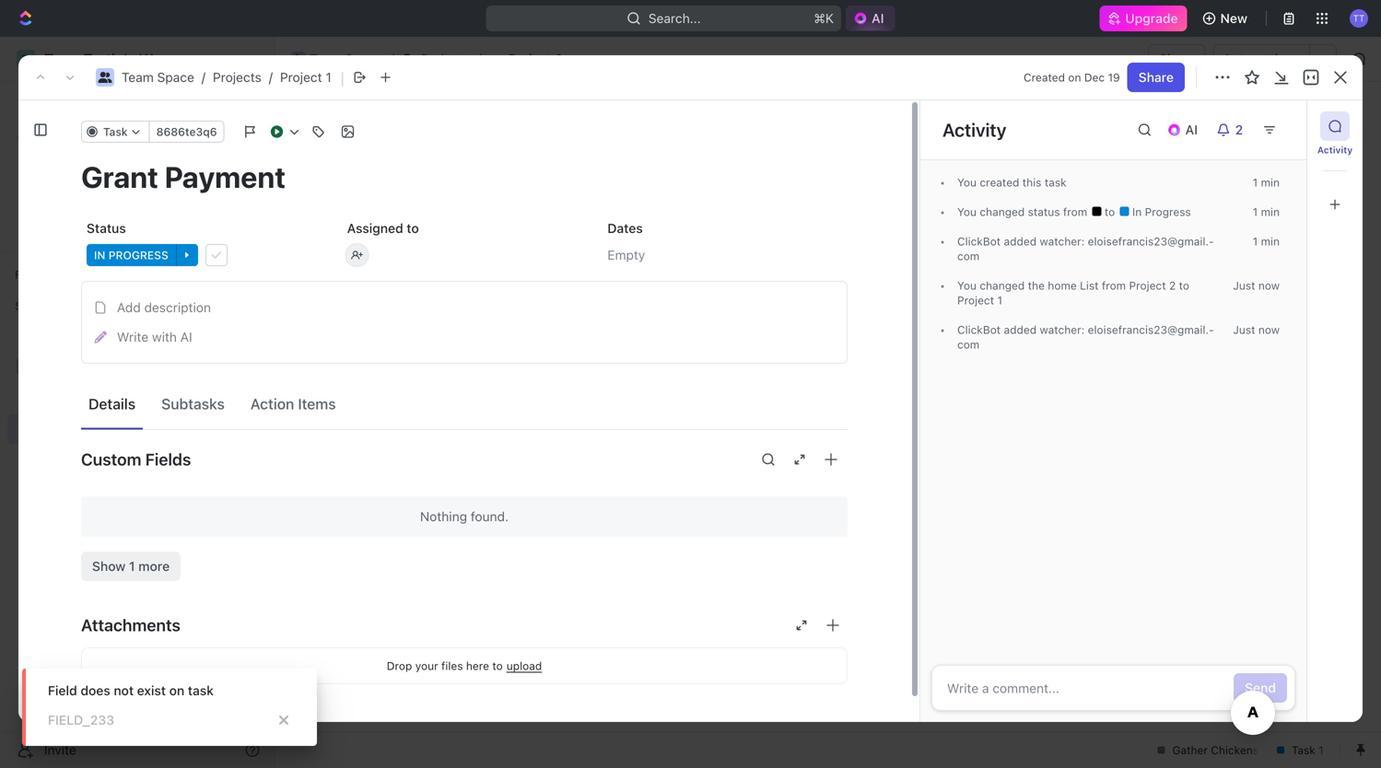 Task type: vqa. For each thing, say whether or not it's contained in the screenshot.
welcome! link
no



Task type: describe. For each thing, give the bounding box(es) containing it.
in inside dropdown button
[[94, 249, 105, 262]]

just now for project 2
[[1233, 279, 1280, 292]]

you changed the home list from project 2 to project 1
[[957, 279, 1190, 307]]

subtasks button
[[154, 387, 232, 421]]

hide
[[956, 217, 981, 230]]

2 button
[[1209, 115, 1255, 145]]

attachments button
[[81, 604, 848, 648]]

Edit task name text field
[[81, 159, 848, 194]]

invite
[[44, 743, 76, 758]]

1 changed from the top
[[980, 205, 1025, 218]]

dashboards link
[[7, 183, 267, 213]]

fields
[[145, 450, 191, 469]]

task sidebar navigation tab list
[[1315, 111, 1355, 219]]

drop
[[387, 660, 412, 673]]

com for just
[[957, 323, 1214, 351]]

in progress inside task sidebar content section
[[1129, 205, 1191, 218]]

in progress button
[[81, 239, 327, 272]]

added watcher: for just now
[[1001, 323, 1088, 336]]

project 1 link
[[280, 70, 332, 85]]

spaces
[[15, 299, 54, 312]]

does
[[81, 683, 110, 698]]

show
[[92, 559, 126, 574]]

new
[[1221, 11, 1248, 26]]

0 vertical spatial ai button
[[846, 6, 895, 31]]

customize
[[1224, 171, 1289, 186]]

1 horizontal spatial in progress
[[344, 261, 418, 274]]

nothing found.
[[420, 509, 509, 524]]

clickbot for 1 min
[[957, 235, 1001, 248]]

1 vertical spatial project 2
[[320, 110, 429, 141]]

drop your files here to upload
[[387, 660, 542, 673]]

added for just
[[1004, 323, 1037, 336]]

1 horizontal spatial progress
[[358, 261, 418, 274]]

custom fields
[[81, 450, 191, 469]]

custom
[[81, 450, 141, 469]]

more
[[138, 559, 170, 574]]

min for changed status from
[[1261, 205, 1280, 218]]

team space / projects / project 1 |
[[122, 68, 344, 87]]

home
[[1048, 279, 1077, 292]]

1 1 min from the top
[[1253, 176, 1280, 189]]

added for 1
[[1004, 235, 1037, 248]]

write with ai button
[[88, 323, 841, 352]]

1 inside the team space / projects / project 1 |
[[326, 70, 332, 85]]

new button
[[1195, 4, 1259, 33]]

project 2 link
[[485, 48, 568, 70]]

dashboards
[[44, 190, 116, 205]]

eloisefrancis23@gmail. com for just now
[[957, 323, 1214, 351]]

1 vertical spatial share
[[1139, 70, 1174, 85]]

action
[[250, 395, 294, 413]]

to right assigned in the left top of the page
[[407, 221, 419, 236]]

1 horizontal spatial on
[[1068, 71, 1081, 84]]

you for you created this task
[[957, 176, 977, 189]]

you for you
[[957, 205, 977, 218]]

details button
[[81, 387, 143, 421]]

add for add description
[[117, 300, 141, 315]]

send
[[1245, 680, 1276, 696]]

favorites
[[15, 268, 63, 281]]

to right here
[[492, 660, 503, 673]]

files
[[441, 660, 463, 673]]

home
[[44, 96, 79, 111]]

inbox
[[44, 128, 77, 143]]

tree inside sidebar navigation
[[7, 321, 267, 569]]

projects inside the team space / projects / project 1 |
[[213, 70, 261, 85]]

task inside section
[[1045, 176, 1067, 189]]

add description button
[[88, 293, 841, 323]]

tt button
[[1344, 4, 1374, 33]]

automations button
[[1214, 45, 1309, 73]]

hide button
[[949, 212, 988, 235]]

pencil image
[[94, 331, 107, 343]]

inbox link
[[7, 121, 267, 150]]

add task
[[1248, 118, 1304, 134]]

subtasks
[[161, 395, 225, 413]]

customize button
[[1200, 166, 1295, 192]]

0 vertical spatial space
[[345, 51, 382, 66]]

0 vertical spatial project 2
[[508, 51, 563, 66]]

team space link for the topmost user group icon
[[122, 70, 194, 85]]

sidebar navigation
[[0, 37, 276, 768]]

1 vertical spatial task
[[188, 683, 214, 698]]

home link
[[7, 89, 267, 119]]

add for add task
[[1248, 118, 1272, 134]]

now for project 2
[[1259, 279, 1280, 292]]

0 vertical spatial projects
[[421, 51, 470, 66]]

list
[[1080, 279, 1099, 292]]

dec
[[1084, 71, 1105, 84]]

write
[[117, 329, 149, 345]]

1 button
[[414, 352, 440, 370]]

created
[[980, 176, 1020, 189]]

8686te3q6 button
[[149, 121, 224, 143]]

empty
[[608, 247, 645, 263]]

field_233
[[48, 713, 114, 728]]

team space link for user group icon inside the sidebar navigation
[[44, 352, 264, 381]]

share button down upgrade
[[1148, 44, 1206, 74]]

progress inside dropdown button
[[108, 249, 168, 262]]

eloisefrancis23@gmail. for just now
[[1088, 323, 1214, 336]]

task 2
[[371, 353, 411, 368]]

exist
[[137, 683, 166, 698]]

0 vertical spatial share
[[1159, 51, 1195, 66]]

user group image inside sidebar navigation
[[19, 361, 33, 372]]

field
[[48, 683, 77, 698]]

upgrade
[[1125, 11, 1178, 26]]

1 min for changed status from
[[1253, 205, 1280, 218]]

tt
[[1353, 13, 1365, 23]]

empty button
[[602, 239, 848, 272]]

automations
[[1223, 51, 1300, 66]]

team inside tree
[[44, 359, 76, 374]]

0 horizontal spatial on
[[169, 683, 184, 698]]

user group image
[[293, 54, 304, 64]]

the
[[1028, 279, 1045, 292]]

min for added watcher:
[[1261, 235, 1280, 248]]

here
[[466, 660, 489, 673]]

task for task
[[103, 125, 128, 138]]

custom fields button
[[81, 438, 848, 482]]

not
[[114, 683, 134, 698]]

0 vertical spatial user group image
[[98, 72, 112, 83]]

to inside you changed the home list from project 2 to project 1
[[1179, 279, 1190, 292]]

add task button
[[1237, 111, 1315, 141]]

project inside the team space / projects / project 1 |
[[280, 70, 322, 85]]

write with ai
[[117, 329, 192, 345]]

nothing
[[420, 509, 467, 524]]

this
[[1023, 176, 1042, 189]]

your
[[415, 660, 438, 673]]

details
[[88, 395, 136, 413]]



Task type: locate. For each thing, give the bounding box(es) containing it.
project
[[508, 51, 552, 66], [280, 70, 322, 85], [320, 110, 403, 141], [1129, 279, 1166, 292], [957, 294, 994, 307]]

just for eloisefrancis23@gmail. com
[[1233, 323, 1255, 336]]

2 added from the top
[[1004, 323, 1037, 336]]

just for project 2
[[1233, 279, 1255, 292]]

1 vertical spatial com
[[957, 323, 1214, 351]]

team space
[[310, 51, 382, 66], [44, 359, 117, 374]]

task left "1" button
[[371, 353, 399, 368]]

2 now from the top
[[1259, 323, 1280, 336]]

added down the
[[1004, 323, 1037, 336]]

0 horizontal spatial ai button
[[846, 6, 895, 31]]

attachments
[[81, 616, 181, 635]]

space up home link
[[157, 70, 194, 85]]

projects inside tree
[[55, 390, 104, 405]]

0 vertical spatial com
[[957, 235, 1214, 263]]

changed down created
[[980, 205, 1025, 218]]

ai button right ⌘k
[[846, 6, 895, 31]]

2 you from the top
[[957, 205, 977, 218]]

add up customize
[[1248, 118, 1272, 134]]

0 vertical spatial eloisefrancis23@gmail. com
[[957, 235, 1214, 263]]

tree containing team space
[[7, 321, 267, 569]]

share button
[[1148, 44, 1206, 74], [1128, 63, 1185, 92]]

team space link
[[287, 48, 387, 70], [122, 70, 194, 85], [44, 352, 264, 381]]

1 horizontal spatial add
[[1248, 118, 1272, 134]]

progress down status
[[108, 249, 168, 262]]

now for eloisefrancis23@gmail. com
[[1259, 323, 1280, 336]]

1 inside you changed the home list from project 2 to project 1
[[997, 294, 1003, 307]]

0 vertical spatial now
[[1259, 279, 1280, 292]]

user group image down spaces
[[19, 361, 33, 372]]

0 vertical spatial just
[[1233, 279, 1255, 292]]

com for 1
[[957, 235, 1214, 263]]

dates
[[608, 221, 643, 236]]

1 horizontal spatial user group image
[[98, 72, 112, 83]]

1 horizontal spatial ai
[[872, 11, 884, 26]]

1 eloisefrancis23@gmail. com from the top
[[957, 235, 1214, 263]]

2 horizontal spatial in progress
[[1129, 205, 1191, 218]]

0 vertical spatial added watcher:
[[1001, 235, 1088, 248]]

found.
[[471, 509, 509, 524]]

2 vertical spatial team
[[44, 359, 76, 374]]

2 inside dropdown button
[[1235, 122, 1243, 137]]

2 horizontal spatial team
[[310, 51, 342, 66]]

activity inside task sidebar content section
[[943, 119, 1007, 141]]

status
[[1028, 205, 1060, 218]]

you for you changed the home list from project 2 to project 1
[[957, 279, 977, 292]]

favorites button
[[7, 264, 82, 286]]

1 vertical spatial team space
[[44, 359, 117, 374]]

activity
[[943, 119, 1007, 141], [1318, 145, 1353, 155]]

1 vertical spatial eloisefrancis23@gmail.
[[1088, 323, 1214, 336]]

space right user group image
[[345, 51, 382, 66]]

0 vertical spatial add
[[1248, 118, 1272, 134]]

you left created
[[957, 176, 977, 189]]

projects down pencil icon
[[55, 390, 104, 405]]

0 vertical spatial eloisefrancis23@gmail.
[[1088, 235, 1214, 248]]

ai button inside task sidebar content section
[[1160, 115, 1209, 145]]

2 vertical spatial space
[[80, 359, 117, 374]]

in progress inside dropdown button
[[94, 249, 168, 262]]

1 min from the top
[[1261, 176, 1280, 189]]

1 vertical spatial min
[[1261, 205, 1280, 218]]

2 vertical spatial projects
[[55, 390, 104, 405]]

2 clickbot from the top
[[957, 323, 1001, 336]]

projects left project 2 link
[[421, 51, 470, 66]]

search...
[[649, 11, 701, 26]]

in progress down status
[[94, 249, 168, 262]]

1 vertical spatial space
[[157, 70, 194, 85]]

changed left the
[[980, 279, 1025, 292]]

projects left project 1 link
[[213, 70, 261, 85]]

task
[[1045, 176, 1067, 189], [188, 683, 214, 698]]

team up |
[[310, 51, 342, 66]]

eloisefrancis23@gmail. down list
[[1088, 323, 1214, 336]]

task inside button
[[1276, 118, 1304, 134]]

share button right 19
[[1128, 63, 1185, 92]]

added watcher: down the
[[1001, 323, 1088, 336]]

1 com from the top
[[957, 235, 1214, 263]]

2 horizontal spatial space
[[345, 51, 382, 66]]

watcher: for 1
[[1040, 235, 1085, 248]]

0 vertical spatial just now
[[1233, 279, 1280, 292]]

min
[[1261, 176, 1280, 189], [1261, 205, 1280, 218], [1261, 235, 1280, 248]]

0 horizontal spatial ai
[[180, 329, 192, 345]]

task down home link
[[103, 125, 128, 138]]

on
[[1068, 71, 1081, 84], [169, 683, 184, 698]]

1 vertical spatial user group image
[[19, 361, 33, 372]]

1 horizontal spatial project 2
[[508, 51, 563, 66]]

2 watcher: from the top
[[1040, 323, 1085, 336]]

1 vertical spatial just
[[1233, 323, 1255, 336]]

you inside you changed the home list from project 2 to project 1
[[957, 279, 977, 292]]

2 eloisefrancis23@gmail. from the top
[[1088, 323, 1214, 336]]

1 inside button
[[129, 559, 135, 574]]

just now for eloisefrancis23@gmail. com
[[1233, 323, 1280, 336]]

2 just from the top
[[1233, 323, 1255, 336]]

com up list
[[957, 235, 1214, 263]]

you down "you created this task"
[[957, 205, 977, 218]]

1 vertical spatial eloisefrancis23@gmail. com
[[957, 323, 1214, 351]]

field does not exist on task
[[48, 683, 214, 698]]

2 vertical spatial ai
[[180, 329, 192, 345]]

0 vertical spatial ai
[[872, 11, 884, 26]]

activity inside task sidebar navigation tab list
[[1318, 145, 1353, 155]]

eloisefrancis23@gmail. com
[[957, 235, 1214, 263], [957, 323, 1214, 351]]

0 horizontal spatial activity
[[943, 119, 1007, 141]]

task right 2 dropdown button
[[1276, 118, 1304, 134]]

3 1 min from the top
[[1253, 235, 1280, 248]]

1 vertical spatial ai button
[[1160, 115, 1209, 145]]

ai button
[[1160, 115, 1209, 145]]

2 1 min from the top
[[1253, 205, 1280, 218]]

space down pencil icon
[[80, 359, 117, 374]]

0 vertical spatial team space
[[310, 51, 382, 66]]

to
[[1105, 205, 1118, 218], [407, 221, 419, 236], [1179, 279, 1190, 292], [492, 660, 503, 673]]

0 vertical spatial team
[[310, 51, 342, 66]]

task right exist
[[188, 683, 214, 698]]

1 vertical spatial watcher:
[[1040, 323, 1085, 336]]

from inside you changed the home list from project 2 to project 1
[[1102, 279, 1126, 292]]

0 horizontal spatial space
[[80, 359, 117, 374]]

task right the this
[[1045, 176, 1067, 189]]

progress inside task sidebar content section
[[1145, 205, 1191, 218]]

1 vertical spatial clickbot
[[957, 323, 1001, 336]]

team up home link
[[122, 70, 154, 85]]

1 vertical spatial just now
[[1233, 323, 1280, 336]]

1 watcher: from the top
[[1040, 235, 1085, 248]]

0 vertical spatial from
[[1063, 205, 1087, 218]]

2
[[555, 51, 563, 66], [408, 110, 424, 141], [1235, 122, 1243, 137], [1169, 279, 1176, 292], [403, 353, 411, 368]]

to down search tasks... text field
[[1179, 279, 1190, 292]]

to right status
[[1105, 205, 1118, 218]]

0 vertical spatial changed
[[980, 205, 1025, 218]]

1 horizontal spatial activity
[[1318, 145, 1353, 155]]

in progress down ai dropdown button
[[1129, 205, 1191, 218]]

share right 19
[[1139, 70, 1174, 85]]

0 horizontal spatial task
[[103, 125, 128, 138]]

1
[[326, 70, 332, 85], [1253, 176, 1258, 189], [1253, 205, 1258, 218], [1253, 235, 1258, 248], [997, 294, 1003, 307], [432, 354, 437, 367], [129, 559, 135, 574]]

0 horizontal spatial projects
[[55, 390, 104, 405]]

1 added from the top
[[1004, 235, 1037, 248]]

1 vertical spatial add
[[117, 300, 141, 315]]

1 eloisefrancis23@gmail. from the top
[[1088, 235, 1214, 248]]

0 horizontal spatial progress
[[108, 249, 168, 262]]

1 horizontal spatial projects
[[213, 70, 261, 85]]

1 horizontal spatial in
[[344, 261, 355, 274]]

2 horizontal spatial projects
[[421, 51, 470, 66]]

0 vertical spatial watcher:
[[1040, 235, 1085, 248]]

user group image
[[98, 72, 112, 83], [19, 361, 33, 372]]

action items button
[[243, 387, 343, 421]]

0 vertical spatial added
[[1004, 235, 1037, 248]]

clickbot for just now
[[957, 323, 1001, 336]]

19
[[1108, 71, 1120, 84]]

1 horizontal spatial team space
[[310, 51, 382, 66]]

1 min
[[1253, 176, 1280, 189], [1253, 205, 1280, 218], [1253, 235, 1280, 248]]

from
[[1063, 205, 1087, 218], [1102, 279, 1126, 292]]

team inside the team space / projects / project 1 |
[[122, 70, 154, 85]]

space inside the team space / projects / project 1 |
[[157, 70, 194, 85]]

on left dec
[[1068, 71, 1081, 84]]

eloisefrancis23@gmail. com up list
[[957, 235, 1214, 263]]

2 inside you changed the home list from project 2 to project 1
[[1169, 279, 1176, 292]]

1 clickbot from the top
[[957, 235, 1001, 248]]

1 now from the top
[[1259, 279, 1280, 292]]

on right exist
[[169, 683, 184, 698]]

0 vertical spatial activity
[[943, 119, 1007, 141]]

team space up |
[[310, 51, 382, 66]]

eloisefrancis23@gmail. up list
[[1088, 235, 1214, 248]]

you created this task
[[957, 176, 1067, 189]]

0 vertical spatial task
[[1045, 176, 1067, 189]]

upload
[[507, 660, 542, 673]]

task inside dropdown button
[[103, 125, 128, 138]]

0 horizontal spatial task
[[188, 683, 214, 698]]

2 horizontal spatial progress
[[1145, 205, 1191, 218]]

0 horizontal spatial add
[[117, 300, 141, 315]]

2 added watcher: from the top
[[1001, 323, 1088, 336]]

added
[[1004, 235, 1037, 248], [1004, 323, 1037, 336]]

action items
[[250, 395, 336, 413]]

added down changed status from
[[1004, 235, 1037, 248]]

in inside task sidebar content section
[[1132, 205, 1142, 218]]

1 vertical spatial added
[[1004, 323, 1037, 336]]

3 min from the top
[[1261, 235, 1280, 248]]

1 vertical spatial on
[[169, 683, 184, 698]]

2 vertical spatial min
[[1261, 235, 1280, 248]]

1 horizontal spatial space
[[157, 70, 194, 85]]

1 vertical spatial projects
[[213, 70, 261, 85]]

share down upgrade
[[1159, 51, 1195, 66]]

tree
[[7, 321, 267, 569]]

progress down ai dropdown button
[[1145, 205, 1191, 218]]

upgrade link
[[1100, 6, 1187, 31]]

0 horizontal spatial project 2
[[320, 110, 429, 141]]

changed status from
[[977, 205, 1091, 218]]

0 vertical spatial 1 min
[[1253, 176, 1280, 189]]

task button
[[81, 121, 150, 143]]

1 inside button
[[432, 354, 437, 367]]

team space inside tree
[[44, 359, 117, 374]]

8686te3q6
[[156, 125, 217, 138]]

2 com from the top
[[957, 323, 1214, 351]]

eloisefrancis23@gmail. com for 1 min
[[957, 235, 1214, 263]]

team space link inside tree
[[44, 352, 264, 381]]

status
[[87, 221, 126, 236]]

send button
[[1234, 674, 1287, 703]]

share
[[1159, 51, 1195, 66], [1139, 70, 1174, 85]]

1 horizontal spatial task
[[371, 353, 399, 368]]

2 horizontal spatial task
[[1276, 118, 1304, 134]]

1 vertical spatial 1 min
[[1253, 205, 1280, 218]]

1 just now from the top
[[1233, 279, 1280, 292]]

in progress down assigned to
[[344, 261, 418, 274]]

1 vertical spatial ai
[[1186, 122, 1198, 137]]

assigned to
[[347, 221, 419, 236]]

description
[[144, 300, 211, 315]]

items
[[298, 395, 336, 413]]

project 2
[[508, 51, 563, 66], [320, 110, 429, 141]]

2 horizontal spatial ai
[[1186, 122, 1198, 137]]

user group image up home link
[[98, 72, 112, 83]]

1 horizontal spatial team
[[122, 70, 154, 85]]

2 vertical spatial you
[[957, 279, 977, 292]]

created on dec 19
[[1024, 71, 1120, 84]]

ai button up the customize button on the top
[[1160, 115, 1209, 145]]

with
[[152, 329, 177, 345]]

1 vertical spatial now
[[1259, 323, 1280, 336]]

you
[[957, 176, 977, 189], [957, 205, 977, 218], [957, 279, 977, 292]]

watcher: for just
[[1040, 323, 1085, 336]]

3 you from the top
[[957, 279, 977, 292]]

1 added watcher: from the top
[[1001, 235, 1088, 248]]

0 horizontal spatial team space
[[44, 359, 117, 374]]

1 horizontal spatial ai button
[[1160, 115, 1209, 145]]

added watcher: down status
[[1001, 235, 1088, 248]]

com
[[957, 235, 1214, 263], [957, 323, 1214, 351]]

2 eloisefrancis23@gmail. com from the top
[[957, 323, 1214, 351]]

just
[[1233, 279, 1255, 292], [1233, 323, 1255, 336]]

created
[[1024, 71, 1065, 84]]

⌘k
[[814, 11, 834, 26]]

projects
[[421, 51, 470, 66], [213, 70, 261, 85], [55, 390, 104, 405]]

1 vertical spatial team
[[122, 70, 154, 85]]

2 min from the top
[[1261, 205, 1280, 218]]

ai right "with"
[[180, 329, 192, 345]]

1 vertical spatial activity
[[1318, 145, 1353, 155]]

|
[[341, 68, 344, 87]]

0 horizontal spatial user group image
[[19, 361, 33, 372]]

1 vertical spatial you
[[957, 205, 977, 218]]

0 horizontal spatial from
[[1063, 205, 1087, 218]]

you down "hide" at the top right of page
[[957, 279, 977, 292]]

0 horizontal spatial in
[[94, 249, 105, 262]]

2 just now from the top
[[1233, 323, 1280, 336]]

1 vertical spatial added watcher:
[[1001, 323, 1088, 336]]

0 vertical spatial min
[[1261, 176, 1280, 189]]

added watcher: for 1 min
[[1001, 235, 1088, 248]]

watcher:
[[1040, 235, 1085, 248], [1040, 323, 1085, 336]]

ai inside ai dropdown button
[[1186, 122, 1198, 137]]

ai right ⌘k
[[872, 11, 884, 26]]

com down you changed the home list from project 2 to project 1
[[957, 323, 1214, 351]]

from right status
[[1063, 205, 1087, 218]]

2 changed from the top
[[980, 279, 1025, 292]]

ai left 2 dropdown button
[[1186, 122, 1198, 137]]

0 horizontal spatial team
[[44, 359, 76, 374]]

changed inside you changed the home list from project 2 to project 1
[[980, 279, 1025, 292]]

upload button
[[507, 660, 542, 673]]

eloisefrancis23@gmail. for 1 min
[[1088, 235, 1214, 248]]

0 vertical spatial you
[[957, 176, 977, 189]]

team
[[310, 51, 342, 66], [122, 70, 154, 85], [44, 359, 76, 374]]

1 min for added watcher:
[[1253, 235, 1280, 248]]

space inside tree
[[80, 359, 117, 374]]

eloisefrancis23@gmail. com down you changed the home list from project 2 to project 1
[[957, 323, 1214, 351]]

eloisefrancis23@gmail.
[[1088, 235, 1214, 248], [1088, 323, 1214, 336]]

team down spaces
[[44, 359, 76, 374]]

ai
[[872, 11, 884, 26], [1186, 122, 1198, 137], [180, 329, 192, 345]]

watcher: down status
[[1040, 235, 1085, 248]]

assigned
[[347, 221, 403, 236]]

0 horizontal spatial in progress
[[94, 249, 168, 262]]

task for task 2
[[371, 353, 399, 368]]

2 vertical spatial 1 min
[[1253, 235, 1280, 248]]

progress down assigned to
[[358, 261, 418, 274]]

show 1 more
[[92, 559, 170, 574]]

team space down pencil icon
[[44, 359, 117, 374]]

2 horizontal spatial in
[[1132, 205, 1142, 218]]

1 you from the top
[[957, 176, 977, 189]]

projects link inside tree
[[55, 383, 216, 413]]

task sidebar content section
[[916, 100, 1307, 722]]

now
[[1259, 279, 1280, 292], [1259, 323, 1280, 336]]

0 vertical spatial clickbot
[[957, 235, 1001, 248]]

add description
[[117, 300, 211, 315]]

from right list
[[1102, 279, 1126, 292]]

1 horizontal spatial task
[[1045, 176, 1067, 189]]

1 horizontal spatial from
[[1102, 279, 1126, 292]]

ai inside "write with ai" button
[[180, 329, 192, 345]]

Search tasks... text field
[[1152, 210, 1336, 237]]

add up write
[[117, 300, 141, 315]]

1 just from the top
[[1233, 279, 1255, 292]]

watcher: down you changed the home list from project 2 to project 1
[[1040, 323, 1085, 336]]

show 1 more button
[[81, 552, 181, 581]]



